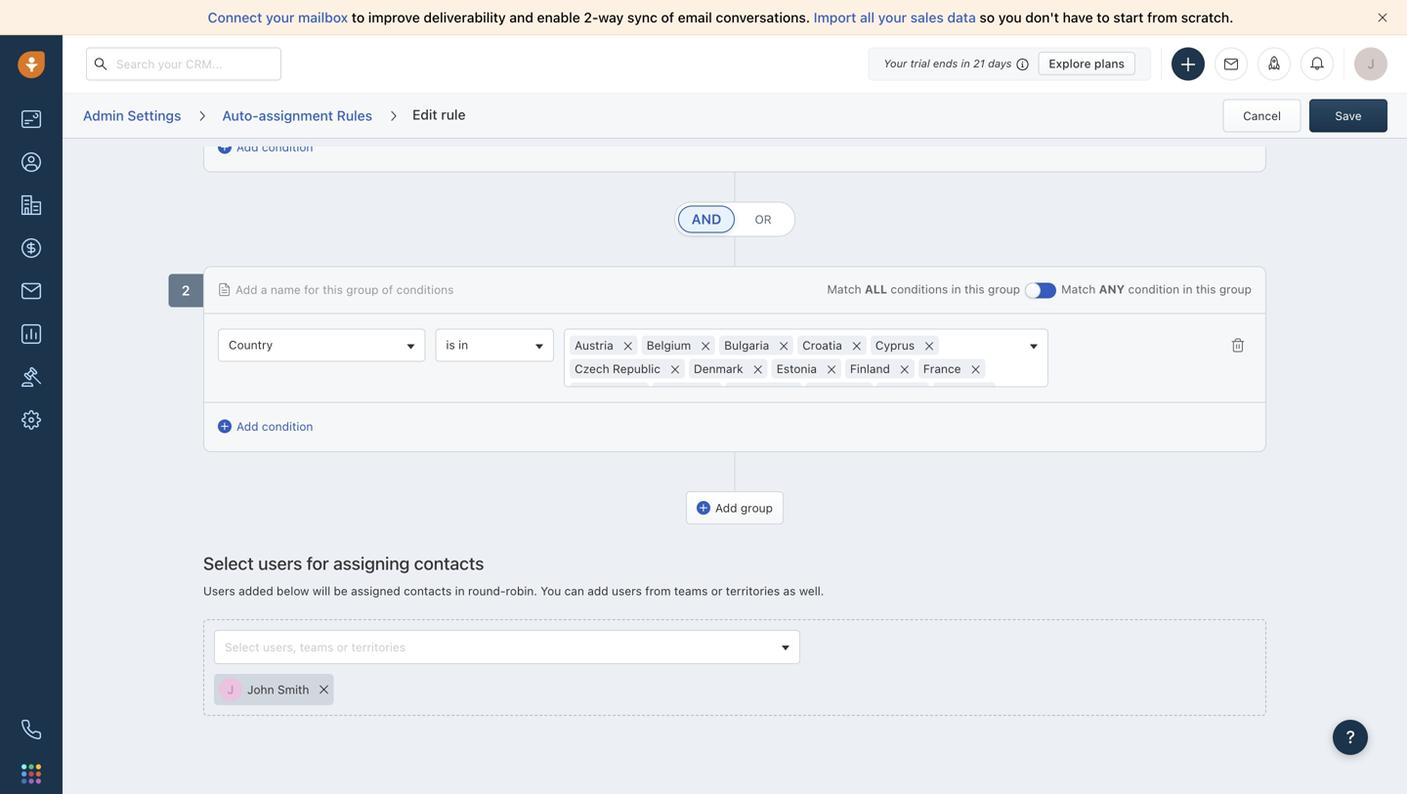 Task type: locate. For each thing, give the bounding box(es) containing it.
0 horizontal spatial to
[[352, 9, 365, 25]]

for right name
[[304, 283, 320, 297]]

1 add condition link from the top
[[218, 138, 313, 156]]

country
[[229, 338, 273, 352]]

in right the all
[[952, 283, 961, 296]]

will
[[313, 585, 331, 598]]

this
[[965, 283, 985, 296], [1196, 283, 1216, 296], [323, 283, 343, 297]]

republic
[[613, 362, 661, 376]]

your left mailbox
[[266, 9, 295, 25]]

1 vertical spatial add condition link
[[218, 418, 313, 436]]

from left teams
[[645, 585, 671, 598]]

add condition link down country
[[218, 418, 313, 436]]

1 this from the left
[[965, 283, 985, 296]]

0 vertical spatial or
[[755, 213, 772, 227]]

1 your from the left
[[266, 9, 295, 25]]

czech republic
[[575, 362, 661, 376]]

assigned
[[351, 585, 400, 598]]

connect your mailbox link
[[208, 9, 352, 25]]

add condition link down 'auto-'
[[218, 138, 313, 156]]

0 vertical spatial condition
[[262, 140, 313, 154]]

1 horizontal spatial match
[[1062, 283, 1096, 296]]

in inside button
[[459, 338, 468, 352]]

0 vertical spatial from
[[1148, 9, 1178, 25]]

3 this from the left
[[323, 283, 343, 297]]

1 horizontal spatial this
[[965, 283, 985, 296]]

your right the all
[[878, 9, 907, 25]]

sales
[[911, 9, 944, 25]]

2 horizontal spatial this
[[1196, 283, 1216, 296]]

add condition
[[237, 140, 313, 154], [237, 420, 313, 434]]

in left 21
[[961, 57, 970, 70]]

import
[[814, 9, 857, 25]]

2 your from the left
[[878, 9, 907, 25]]

explore
[[1049, 57, 1091, 70]]

of right sync
[[661, 9, 674, 25]]

for up will
[[307, 553, 329, 574]]

×
[[623, 335, 633, 356], [701, 335, 711, 356], [779, 335, 789, 356], [852, 335, 862, 356], [924, 335, 935, 356], [670, 358, 681, 379], [753, 358, 763, 379], [827, 358, 837, 379], [900, 358, 910, 379], [971, 358, 981, 379], [634, 381, 644, 402], [707, 381, 717, 402], [787, 381, 798, 402], [858, 381, 868, 402], [914, 381, 925, 402], [981, 381, 991, 402]]

0 horizontal spatial or
[[711, 585, 723, 598]]

1 vertical spatial of
[[382, 283, 393, 297]]

1 horizontal spatial users
[[612, 585, 642, 598]]

from
[[1148, 9, 1178, 25], [645, 585, 671, 598]]

add condition down assignment
[[237, 140, 313, 154]]

Search your CRM... text field
[[86, 47, 281, 81]]

condition
[[262, 140, 313, 154], [1128, 283, 1180, 296], [262, 420, 313, 434]]

add
[[588, 585, 609, 598]]

2 vertical spatial condition
[[262, 420, 313, 434]]

group
[[988, 283, 1021, 296], [1220, 283, 1252, 296], [346, 283, 379, 297], [741, 501, 773, 515]]

so
[[980, 9, 995, 25]]

1 add condition from the top
[[237, 140, 313, 154]]

0 vertical spatial of
[[661, 9, 674, 25]]

of
[[661, 9, 674, 25], [382, 283, 393, 297]]

to right mailbox
[[352, 9, 365, 25]]

0 horizontal spatial conditions
[[396, 283, 454, 297]]

2 match from the left
[[1062, 283, 1096, 296]]

add for first the add condition link
[[237, 140, 259, 154]]

this for name
[[323, 283, 343, 297]]

group inside button
[[741, 501, 773, 515]]

condition down auto-assignment rules link
[[262, 140, 313, 154]]

auto-assignment rules link
[[221, 100, 373, 131]]

connect
[[208, 9, 262, 25]]

1 vertical spatial condition
[[1128, 283, 1180, 296]]

conditions up is
[[396, 283, 454, 297]]

1 match from the left
[[827, 283, 862, 296]]

add inside button
[[715, 501, 737, 515]]

2 this from the left
[[1196, 283, 1216, 296]]

any
[[1099, 283, 1125, 296]]

1 vertical spatial from
[[645, 585, 671, 598]]

add up territories
[[715, 501, 737, 515]]

in
[[961, 57, 970, 70], [952, 283, 961, 296], [1183, 283, 1193, 296], [459, 338, 468, 352], [455, 585, 465, 598]]

1 vertical spatial or
[[711, 585, 723, 598]]

is in button
[[435, 329, 554, 362]]

don't
[[1026, 9, 1059, 25]]

match left any
[[1062, 283, 1096, 296]]

add left the a
[[236, 283, 258, 297]]

0 horizontal spatial match
[[827, 283, 862, 296]]

mailbox
[[298, 9, 348, 25]]

add
[[237, 140, 259, 154], [236, 283, 258, 297], [237, 420, 259, 434], [715, 501, 737, 515]]

condition down country button
[[262, 420, 313, 434]]

1 horizontal spatial conditions
[[891, 283, 948, 296]]

estonia
[[777, 362, 817, 376]]

or
[[755, 213, 772, 227], [711, 585, 723, 598]]

condition right any
[[1128, 283, 1180, 296]]

in for conditions
[[952, 283, 961, 296]]

0 vertical spatial add condition link
[[218, 138, 313, 156]]

ends
[[933, 57, 958, 70]]

auto-
[[222, 107, 259, 123]]

1 horizontal spatial to
[[1097, 9, 1110, 25]]

rules
[[337, 107, 372, 123]]

to
[[352, 9, 365, 25], [1097, 9, 1110, 25]]

0 vertical spatial add condition
[[237, 140, 313, 154]]

match left the all
[[827, 283, 862, 296]]

0 horizontal spatial this
[[323, 283, 343, 297]]

contacts up round-
[[414, 553, 484, 574]]

finland
[[850, 362, 890, 376]]

this for conditions
[[965, 283, 985, 296]]

add down country
[[237, 420, 259, 434]]

match
[[827, 283, 862, 296], [1062, 283, 1096, 296]]

1 horizontal spatial your
[[878, 9, 907, 25]]

0 vertical spatial contacts
[[414, 553, 484, 574]]

auto-assignment rules
[[222, 107, 372, 123]]

robin.
[[506, 585, 537, 598]]

contacts right 'assigned'
[[404, 585, 452, 598]]

your
[[884, 57, 907, 70]]

× button
[[618, 335, 638, 356], [696, 335, 716, 356], [774, 335, 794, 356], [847, 335, 867, 356], [920, 335, 939, 356], [666, 358, 685, 380], [748, 358, 768, 380], [822, 358, 842, 380], [895, 358, 915, 380], [966, 358, 986, 380], [629, 381, 649, 403], [702, 381, 722, 403], [783, 381, 802, 403], [853, 381, 873, 403], [910, 381, 929, 403], [976, 381, 996, 403]]

and link
[[678, 206, 735, 233], [678, 206, 735, 233]]

users right add
[[612, 585, 642, 598]]

deliverability
[[424, 9, 506, 25]]

settings
[[128, 107, 181, 123]]

round-
[[468, 585, 506, 598]]

or link
[[735, 206, 792, 233]]

add condition down country
[[237, 420, 313, 434]]

Select users, teams or territories search field
[[220, 637, 775, 658]]

add for 1st the add condition link from the bottom
[[237, 420, 259, 434]]

john
[[247, 683, 274, 697]]

days
[[988, 57, 1012, 70]]

select
[[203, 553, 254, 574]]

conditions
[[891, 283, 948, 296], [396, 283, 454, 297]]

0 horizontal spatial of
[[382, 283, 393, 297]]

start
[[1114, 9, 1144, 25]]

sync
[[627, 9, 658, 25]]

users
[[258, 553, 302, 574], [612, 585, 642, 598]]

country button
[[218, 329, 426, 362]]

in right any
[[1183, 283, 1193, 296]]

for
[[304, 283, 320, 297], [307, 553, 329, 574]]

in for ends
[[961, 57, 970, 70]]

in right is
[[459, 338, 468, 352]]

to left start
[[1097, 9, 1110, 25]]

admin settings link
[[82, 100, 182, 131]]

your
[[266, 9, 295, 25], [878, 9, 907, 25]]

0 horizontal spatial users
[[258, 553, 302, 574]]

in for condition
[[1183, 283, 1193, 296]]

add a name for this group of conditions
[[236, 283, 454, 297]]

2 add condition from the top
[[237, 420, 313, 434]]

0 horizontal spatial your
[[266, 9, 295, 25]]

from right start
[[1148, 9, 1178, 25]]

1 vertical spatial for
[[307, 553, 329, 574]]

0 horizontal spatial from
[[645, 585, 671, 598]]

add down 'auto-'
[[237, 140, 259, 154]]

add condition link
[[218, 138, 313, 156], [218, 418, 313, 436]]

1 vertical spatial add condition
[[237, 420, 313, 434]]

added
[[239, 585, 273, 598]]

of up country button
[[382, 283, 393, 297]]

conditions right the all
[[891, 283, 948, 296]]

well.
[[799, 585, 824, 598]]

users up below
[[258, 553, 302, 574]]

and
[[510, 9, 534, 25], [692, 211, 722, 227], [694, 213, 719, 227]]

connect your mailbox to improve deliverability and enable 2-way sync of email conversations. import all your sales data so you don't have to start from scratch.
[[208, 9, 1234, 25]]

match for match any condition in this group
[[1062, 283, 1096, 296]]



Task type: vqa. For each thing, say whether or not it's contained in the screenshot.
Select Users, Teams Or Territories search field
yes



Task type: describe. For each thing, give the bounding box(es) containing it.
1 vertical spatial contacts
[[404, 585, 452, 598]]

conversations.
[[716, 9, 810, 25]]

select users for assigning contacts
[[203, 553, 484, 574]]

smith
[[278, 683, 309, 697]]

croatia
[[803, 339, 842, 353]]

close image
[[1378, 13, 1388, 22]]

enable
[[537, 9, 580, 25]]

1 conditions from the left
[[891, 283, 948, 296]]

you
[[541, 585, 561, 598]]

1 vertical spatial users
[[612, 585, 642, 598]]

explore plans link
[[1038, 52, 1136, 75]]

rule
[[441, 106, 466, 122]]

this for condition
[[1196, 283, 1216, 296]]

denmark
[[694, 362, 744, 376]]

group for add a name for this group of conditions
[[346, 283, 379, 297]]

add condition for 1st the add condition link from the bottom
[[237, 420, 313, 434]]

explore plans
[[1049, 57, 1125, 70]]

name
[[271, 283, 301, 297]]

austria
[[575, 339, 614, 353]]

bulgaria
[[724, 339, 769, 353]]

admin settings
[[83, 107, 181, 123]]

match any condition in this group
[[1062, 283, 1252, 296]]

users added below will be assigned contacts in round-robin. you can add users from teams or territories as well.
[[203, 585, 824, 598]]

phone element
[[12, 711, 51, 750]]

condition for 1st the add condition link from the bottom
[[262, 420, 313, 434]]

assignment
[[259, 107, 333, 123]]

belgium
[[647, 339, 691, 353]]

freshworks switcher image
[[22, 765, 41, 784]]

is in
[[446, 338, 468, 352]]

add group
[[715, 501, 773, 515]]

0 vertical spatial users
[[258, 553, 302, 574]]

1 horizontal spatial of
[[661, 9, 674, 25]]

j
[[227, 683, 234, 697]]

2 add condition link from the top
[[218, 418, 313, 436]]

all
[[860, 9, 875, 25]]

match all conditions in this group
[[827, 283, 1021, 296]]

1 to from the left
[[352, 9, 365, 25]]

save button
[[1310, 99, 1388, 132]]

what's new image
[[1268, 56, 1281, 70]]

have
[[1063, 9, 1093, 25]]

cyprus
[[876, 339, 915, 353]]

add for add group button
[[715, 501, 737, 515]]

in left round-
[[455, 585, 465, 598]]

21
[[974, 57, 985, 70]]

properties image
[[22, 368, 41, 387]]

edit
[[413, 106, 438, 122]]

john smith
[[247, 683, 309, 697]]

2 conditions from the left
[[396, 283, 454, 297]]

group for match all conditions in this group
[[988, 283, 1021, 296]]

your trial ends in 21 days
[[884, 57, 1012, 70]]

save
[[1336, 109, 1362, 123]]

add condition for first the add condition link
[[237, 140, 313, 154]]

a
[[261, 283, 267, 297]]

email
[[678, 9, 712, 25]]

admin
[[83, 107, 124, 123]]

1 horizontal spatial from
[[1148, 9, 1178, 25]]

as
[[783, 585, 796, 598]]

users
[[203, 585, 235, 598]]

scratch.
[[1181, 9, 1234, 25]]

data
[[948, 9, 976, 25]]

match for match all conditions in this group
[[827, 283, 862, 296]]

france
[[924, 362, 961, 376]]

czech
[[575, 362, 610, 376]]

be
[[334, 585, 348, 598]]

1 horizontal spatial or
[[755, 213, 772, 227]]

edit rule
[[413, 106, 466, 122]]

2-
[[584, 9, 598, 25]]

assigning
[[333, 553, 410, 574]]

below
[[277, 585, 309, 598]]

is
[[446, 338, 455, 352]]

0 vertical spatial for
[[304, 283, 320, 297]]

condition for first the add condition link
[[262, 140, 313, 154]]

phone image
[[22, 720, 41, 740]]

all
[[865, 283, 888, 296]]

import all your sales data link
[[814, 9, 980, 25]]

trial
[[911, 57, 930, 70]]

add group button
[[686, 492, 784, 525]]

way
[[598, 9, 624, 25]]

cancel
[[1243, 109, 1281, 123]]

cancel button
[[1223, 99, 1302, 132]]

group for match any condition in this group
[[1220, 283, 1252, 296]]

you
[[999, 9, 1022, 25]]

send email image
[[1225, 58, 1238, 71]]

2 to from the left
[[1097, 9, 1110, 25]]

improve
[[368, 9, 420, 25]]

plans
[[1095, 57, 1125, 70]]

teams
[[674, 585, 708, 598]]

territories
[[726, 585, 780, 598]]

can
[[565, 585, 584, 598]]



